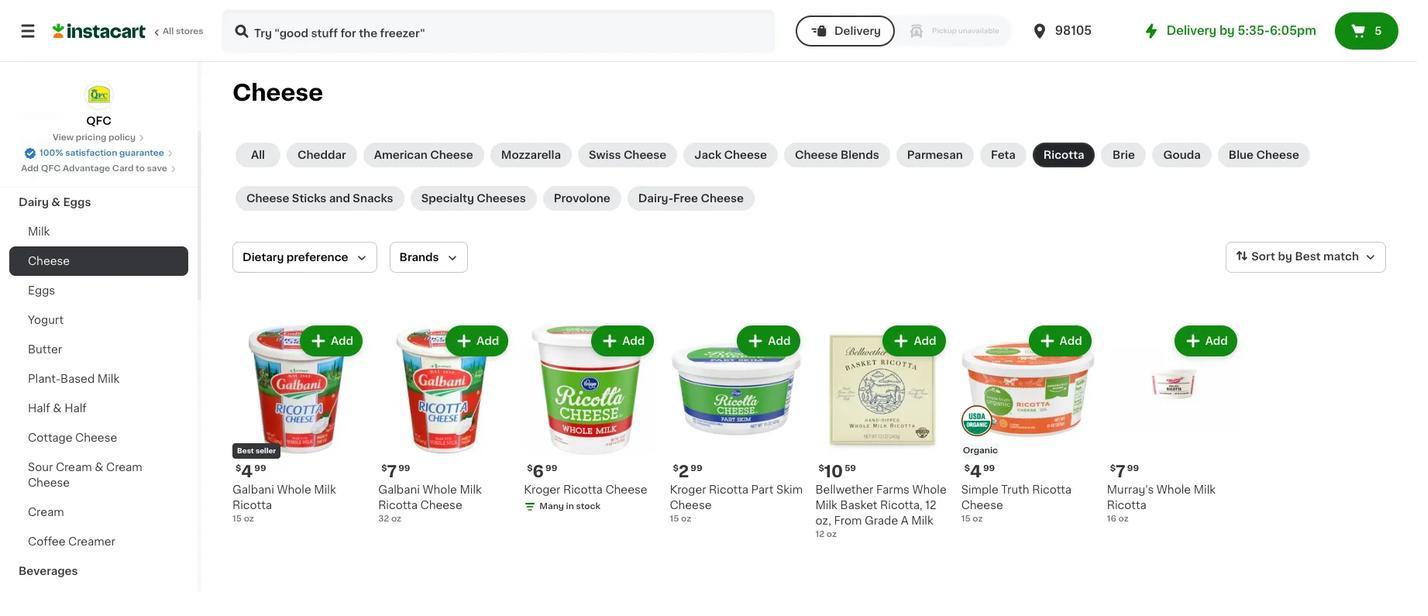 Task type: describe. For each thing, give the bounding box(es) containing it.
many
[[540, 502, 564, 511]]

ricotta inside kroger ricotta part skim cheese 15 oz
[[709, 485, 749, 495]]

add for kroger ricotta part skim cheese
[[768, 336, 791, 347]]

all for all
[[251, 150, 265, 160]]

delivery for delivery
[[835, 26, 882, 36]]

brands button
[[390, 242, 468, 273]]

policy
[[109, 133, 136, 142]]

$ 7 99 for murray's whole milk ricotta
[[1111, 464, 1140, 480]]

product group containing 10
[[816, 322, 949, 541]]

4 for galbani whole milk ricotta
[[241, 464, 253, 480]]

dairy & eggs link
[[9, 188, 188, 217]]

by for delivery
[[1220, 25, 1236, 36]]

5:35-
[[1238, 25, 1271, 36]]

add button for murray's whole milk ricotta
[[1177, 327, 1236, 355]]

milk inside galbani whole milk ricotta 15 oz
[[314, 485, 336, 495]]

ricotta,
[[881, 500, 923, 511]]

ricotta inside simple truth ricotta cheese 15 oz
[[1033, 485, 1072, 495]]

cheese inside "link"
[[1257, 150, 1300, 160]]

best match
[[1296, 251, 1360, 262]]

$ for simple truth ricotta cheese
[[965, 464, 971, 473]]

butter link
[[9, 335, 188, 364]]

service type group
[[796, 16, 1012, 47]]

add for bellwether farms whole milk basket ricotta, 12 oz, from grade a milk
[[914, 336, 937, 347]]

kroger for kroger ricotta part skim cheese 15 oz
[[670, 485, 707, 495]]

cream inside "link"
[[28, 507, 64, 518]]

advantage
[[63, 164, 110, 173]]

thanksgiving
[[19, 138, 93, 149]]

farms
[[877, 485, 910, 495]]

part
[[752, 485, 774, 495]]

beverages
[[19, 566, 78, 577]]

blue cheese
[[1229, 150, 1300, 160]]

galbani whole milk ricotta cheese 32 oz
[[378, 485, 482, 523]]

provolone link
[[543, 186, 622, 211]]

cheese sticks and snacks link
[[236, 186, 404, 211]]

& for half
[[53, 403, 62, 414]]

specialty cheeses
[[421, 193, 526, 204]]

swiss cheese
[[589, 150, 667, 160]]

qfc logo image
[[84, 81, 114, 110]]

oz inside galbani whole milk ricotta cheese 32 oz
[[391, 515, 402, 523]]

a
[[901, 516, 909, 526]]

100% satisfaction guarantee
[[40, 149, 164, 157]]

whole for galbani whole milk ricotta
[[277, 485, 311, 495]]

sort by
[[1252, 251, 1293, 262]]

5
[[1375, 26, 1383, 36]]

eggs link
[[9, 276, 188, 305]]

free
[[674, 193, 699, 204]]

add for murray's whole milk ricotta
[[1206, 336, 1229, 347]]

$ 4 99 for galbani
[[236, 464, 266, 480]]

add inside add qfc advantage card to save link
[[21, 164, 39, 173]]

cheddar link
[[287, 143, 357, 167]]

dairy-free cheese
[[639, 193, 744, 204]]

seller
[[256, 447, 276, 454]]

preference
[[287, 252, 349, 263]]

grade
[[865, 516, 899, 526]]

eggs inside 'link'
[[28, 285, 55, 296]]

jack
[[695, 150, 722, 160]]

produce
[[19, 167, 66, 178]]

dairy
[[19, 197, 49, 208]]

100% satisfaction guarantee button
[[24, 144, 174, 160]]

view pricing policy link
[[53, 132, 145, 144]]

add for kroger ricotta cheese
[[623, 336, 645, 347]]

mozzarella link
[[490, 143, 572, 167]]

gouda
[[1164, 150, 1201, 160]]

milk inside murray's whole milk ricotta 16 oz
[[1194, 485, 1216, 495]]

american
[[374, 150, 428, 160]]

ricotta up stock
[[564, 485, 603, 495]]

5 button
[[1336, 12, 1399, 50]]

cheese link
[[9, 247, 188, 276]]

$ 6 99
[[527, 464, 558, 480]]

98105
[[1056, 25, 1093, 36]]

0 horizontal spatial 12
[[816, 530, 825, 539]]

dietary
[[243, 252, 284, 263]]

plant-based milk
[[28, 374, 120, 385]]

galbani for 7
[[378, 485, 420, 495]]

Best match Sort by field
[[1227, 242, 1387, 273]]

kroger ricotta part skim cheese 15 oz
[[670, 485, 803, 523]]

oz inside simple truth ricotta cheese 15 oz
[[973, 515, 983, 523]]

blends
[[841, 150, 880, 160]]

99 for galbani whole milk ricotta
[[254, 464, 266, 473]]

half & half
[[28, 403, 87, 414]]

milk link
[[9, 217, 188, 247]]

6
[[533, 464, 544, 480]]

ricotta inside murray's whole milk ricotta 16 oz
[[1108, 500, 1147, 511]]

oz inside kroger ricotta part skim cheese 15 oz
[[682, 515, 692, 523]]

add for galbani whole milk ricotta
[[331, 336, 354, 347]]

add button for bellwether farms whole milk basket ricotta, 12 oz, from grade a milk
[[885, 327, 945, 355]]

feta link
[[981, 143, 1027, 167]]

add button for galbani whole milk ricotta cheese
[[447, 327, 507, 355]]

by for sort
[[1279, 251, 1293, 262]]

ricotta inside galbani whole milk ricotta 15 oz
[[233, 500, 272, 511]]

creamer
[[68, 536, 115, 547]]

basket
[[841, 500, 878, 511]]

beverages link
[[9, 557, 188, 586]]

feta
[[992, 150, 1016, 160]]

$ 7 99 for galbani whole milk ricotta cheese
[[382, 464, 410, 480]]

parmesan link
[[897, 143, 974, 167]]

to
[[136, 164, 145, 173]]

oz inside murray's whole milk ricotta 16 oz
[[1119, 515, 1129, 523]]

1 product group from the left
[[233, 322, 366, 526]]

7 for murray's whole milk ricotta
[[1116, 464, 1126, 480]]

qfc inside add qfc advantage card to save link
[[41, 164, 61, 173]]

coffee creamer
[[28, 536, 115, 547]]

brie
[[1113, 150, 1136, 160]]

add qfc advantage card to save
[[21, 164, 167, 173]]

specialty
[[421, 193, 474, 204]]

qfc inside qfc link
[[86, 116, 111, 126]]

$ for kroger ricotta part skim cheese
[[673, 464, 679, 473]]

cheese inside kroger ricotta part skim cheese 15 oz
[[670, 500, 712, 511]]

2 product group from the left
[[378, 322, 512, 526]]

based
[[60, 374, 95, 385]]

0 vertical spatial 12
[[926, 500, 937, 511]]

plant-based milk link
[[9, 364, 188, 394]]

oz inside 'bellwether farms whole milk basket ricotta, 12 oz, from grade a milk 12 oz'
[[827, 530, 837, 539]]

$ for galbani whole milk ricotta
[[236, 464, 241, 473]]

coffee creamer link
[[9, 527, 188, 557]]

from
[[835, 516, 862, 526]]

$ for galbani whole milk ricotta cheese
[[382, 464, 387, 473]]

satisfaction
[[65, 149, 117, 157]]

oz,
[[816, 516, 832, 526]]

Search field
[[223, 11, 774, 51]]

all for all stores
[[163, 27, 174, 36]]

1 half from the left
[[28, 403, 50, 414]]

kroger for kroger ricotta cheese
[[524, 485, 561, 495]]

delivery by 5:35-6:05pm
[[1167, 25, 1317, 36]]

stores
[[176, 27, 204, 36]]

ricotta link
[[1033, 143, 1096, 167]]

recipes
[[19, 109, 64, 119]]

2 half from the left
[[64, 403, 87, 414]]

cheese sticks and snacks
[[247, 193, 394, 204]]

$ for bellwether farms whole milk basket ricotta, 12 oz, from grade a milk
[[819, 464, 825, 473]]

guarantee
[[119, 149, 164, 157]]

16
[[1108, 515, 1117, 523]]

sour cream & cream cheese link
[[9, 453, 188, 498]]



Task type: locate. For each thing, give the bounding box(es) containing it.
0 vertical spatial all
[[163, 27, 174, 36]]

99 inside $ 6 99
[[546, 464, 558, 473]]

galbani inside galbani whole milk ricotta 15 oz
[[233, 485, 274, 495]]

coffee
[[28, 536, 65, 547]]

1 horizontal spatial 12
[[926, 500, 937, 511]]

1 $ 4 99 from the left
[[236, 464, 266, 480]]

galbani up 32
[[378, 485, 420, 495]]

all stores link
[[53, 9, 205, 53]]

99 down best seller
[[254, 464, 266, 473]]

2 99 from the left
[[399, 464, 410, 473]]

jack cheese link
[[684, 143, 778, 167]]

15 down 2
[[670, 515, 679, 523]]

whole inside galbani whole milk ricotta cheese 32 oz
[[423, 485, 457, 495]]

swiss
[[589, 150, 621, 160]]

delivery by 5:35-6:05pm link
[[1143, 22, 1317, 40]]

0 horizontal spatial by
[[1220, 25, 1236, 36]]

oz down the "$ 2 99"
[[682, 515, 692, 523]]

0 vertical spatial &
[[51, 197, 60, 208]]

0 vertical spatial by
[[1220, 25, 1236, 36]]

product group containing 2
[[670, 322, 804, 526]]

half & half link
[[9, 394, 188, 423]]

add for galbani whole milk ricotta cheese
[[477, 336, 499, 347]]

0 horizontal spatial all
[[163, 27, 174, 36]]

& for dairy
[[51, 197, 60, 208]]

1 7 from the left
[[387, 464, 397, 480]]

5 $ from the left
[[819, 464, 825, 473]]

kroger
[[524, 485, 561, 495], [670, 485, 707, 495]]

ricotta right truth
[[1033, 485, 1072, 495]]

2 kroger from the left
[[670, 485, 707, 495]]

provolone
[[554, 193, 611, 204]]

by inside delivery by 5:35-6:05pm link
[[1220, 25, 1236, 36]]

specialty cheeses link
[[411, 186, 537, 211]]

1 horizontal spatial kroger
[[670, 485, 707, 495]]

& right "dairy"
[[51, 197, 60, 208]]

qfc
[[86, 116, 111, 126], [41, 164, 61, 173]]

4 for simple truth ricotta cheese
[[971, 464, 982, 480]]

15 down best seller
[[233, 515, 242, 523]]

4 whole from the left
[[1157, 485, 1192, 495]]

$ 4 99 down best seller
[[236, 464, 266, 480]]

1 horizontal spatial best
[[1296, 251, 1321, 262]]

7 $ from the left
[[1111, 464, 1116, 473]]

in
[[566, 502, 574, 511]]

murray's whole milk ricotta 16 oz
[[1108, 485, 1216, 523]]

ricotta down the murray's
[[1108, 500, 1147, 511]]

delivery inside delivery button
[[835, 26, 882, 36]]

qfc down 100%
[[41, 164, 61, 173]]

4 up simple
[[971, 464, 982, 480]]

0 horizontal spatial $ 4 99
[[236, 464, 266, 480]]

match
[[1324, 251, 1360, 262]]

best for best match
[[1296, 251, 1321, 262]]

cheese blends link
[[785, 143, 891, 167]]

0 horizontal spatial kroger
[[524, 485, 561, 495]]

oz right 32
[[391, 515, 402, 523]]

99 right 6
[[546, 464, 558, 473]]

99 for murray's whole milk ricotta
[[1128, 464, 1140, 473]]

cottage cheese link
[[9, 423, 188, 453]]

15 for cheese
[[962, 515, 971, 523]]

dairy & eggs
[[19, 197, 91, 208]]

card
[[112, 164, 134, 173]]

ricotta
[[1044, 150, 1085, 160], [564, 485, 603, 495], [709, 485, 749, 495], [1033, 485, 1072, 495], [233, 500, 272, 511], [378, 500, 418, 511], [1108, 500, 1147, 511]]

1 horizontal spatial eggs
[[63, 197, 91, 208]]

2 whole from the left
[[423, 485, 457, 495]]

oz down oz,
[[827, 530, 837, 539]]

whole inside 'bellwether farms whole milk basket ricotta, 12 oz, from grade a milk 12 oz'
[[913, 485, 947, 495]]

5 99 from the left
[[984, 464, 996, 473]]

5 product group from the left
[[816, 322, 949, 541]]

99 for kroger ricotta cheese
[[546, 464, 558, 473]]

6 99 from the left
[[1128, 464, 1140, 473]]

15 for ricotta
[[233, 515, 242, 523]]

kroger inside kroger ricotta part skim cheese 15 oz
[[670, 485, 707, 495]]

$ for kroger ricotta cheese
[[527, 464, 533, 473]]

2 4 from the left
[[971, 464, 982, 480]]

0 vertical spatial best
[[1296, 251, 1321, 262]]

99 down the organic
[[984, 464, 996, 473]]

best inside product group
[[237, 447, 254, 454]]

add qfc advantage card to save link
[[21, 163, 177, 175]]

100%
[[40, 149, 63, 157]]

blue
[[1229, 150, 1254, 160]]

half down plant-
[[28, 403, 50, 414]]

7 add button from the left
[[1177, 327, 1236, 355]]

ricotta up 32
[[378, 500, 418, 511]]

best inside field
[[1296, 251, 1321, 262]]

by inside best match sort by field
[[1279, 251, 1293, 262]]

1 vertical spatial all
[[251, 150, 265, 160]]

&
[[51, 197, 60, 208], [53, 403, 62, 414], [95, 462, 103, 473]]

0 horizontal spatial best
[[237, 447, 254, 454]]

99 up the murray's
[[1128, 464, 1140, 473]]

$ 7 99 up galbani whole milk ricotta cheese 32 oz
[[382, 464, 410, 480]]

cream
[[56, 462, 92, 473], [106, 462, 142, 473], [28, 507, 64, 518]]

simple
[[962, 485, 999, 495]]

98105 button
[[1031, 9, 1124, 53]]

skim
[[777, 485, 803, 495]]

1 vertical spatial qfc
[[41, 164, 61, 173]]

7
[[387, 464, 397, 480], [1116, 464, 1126, 480]]

add button for simple truth ricotta cheese
[[1031, 327, 1091, 355]]

1 horizontal spatial qfc
[[86, 116, 111, 126]]

american cheese
[[374, 150, 473, 160]]

blue cheese link
[[1219, 143, 1311, 167]]

2 $ 4 99 from the left
[[965, 464, 996, 480]]

$ 4 99 up simple
[[965, 464, 996, 480]]

$ 7 99 up the murray's
[[1111, 464, 1140, 480]]

instacart logo image
[[53, 22, 146, 40]]

half down plant-based milk
[[64, 403, 87, 414]]

eggs down advantage
[[63, 197, 91, 208]]

99 right 2
[[691, 464, 703, 473]]

1 kroger from the left
[[524, 485, 561, 495]]

cream up coffee
[[28, 507, 64, 518]]

view
[[53, 133, 74, 142]]

save
[[147, 164, 167, 173]]

kroger down the "$ 2 99"
[[670, 485, 707, 495]]

jack cheese
[[695, 150, 768, 160]]

1 galbani from the left
[[233, 485, 274, 495]]

sort
[[1252, 251, 1276, 262]]

99 inside the "$ 2 99"
[[691, 464, 703, 473]]

by left 5:35-
[[1220, 25, 1236, 36]]

15 inside simple truth ricotta cheese 15 oz
[[962, 515, 971, 523]]

lists link
[[9, 43, 188, 74]]

galbani down best seller
[[233, 485, 274, 495]]

1 99 from the left
[[254, 464, 266, 473]]

oz down simple
[[973, 515, 983, 523]]

parmesan
[[908, 150, 964, 160]]

2 15 from the left
[[670, 515, 679, 523]]

and
[[329, 193, 350, 204]]

3 add button from the left
[[593, 327, 653, 355]]

eggs up yogurt
[[28, 285, 55, 296]]

best left match
[[1296, 251, 1321, 262]]

99
[[254, 464, 266, 473], [399, 464, 410, 473], [546, 464, 558, 473], [691, 464, 703, 473], [984, 464, 996, 473], [1128, 464, 1140, 473]]

cheese inside galbani whole milk ricotta cheese 32 oz
[[421, 500, 463, 511]]

1 vertical spatial best
[[237, 447, 254, 454]]

& down cottage cheese link
[[95, 462, 103, 473]]

0 horizontal spatial half
[[28, 403, 50, 414]]

kroger down $ 6 99
[[524, 485, 561, 495]]

add
[[21, 164, 39, 173], [331, 336, 354, 347], [477, 336, 499, 347], [623, 336, 645, 347], [768, 336, 791, 347], [914, 336, 937, 347], [1060, 336, 1083, 347], [1206, 336, 1229, 347]]

best left seller
[[237, 447, 254, 454]]

oz down best seller
[[244, 515, 254, 523]]

all left stores
[[163, 27, 174, 36]]

kroger ricotta cheese
[[524, 485, 648, 495]]

1 vertical spatial 12
[[816, 530, 825, 539]]

15 down simple
[[962, 515, 971, 523]]

american cheese link
[[363, 143, 484, 167]]

qfc up view pricing policy link
[[86, 116, 111, 126]]

whole for murray's whole milk ricotta
[[1157, 485, 1192, 495]]

add button for kroger ricotta cheese
[[593, 327, 653, 355]]

delivery for delivery by 5:35-6:05pm
[[1167, 25, 1217, 36]]

oz inside galbani whole milk ricotta 15 oz
[[244, 515, 254, 523]]

sticks
[[292, 193, 327, 204]]

product group
[[233, 322, 366, 526], [378, 322, 512, 526], [524, 322, 658, 516], [670, 322, 804, 526], [816, 322, 949, 541], [962, 322, 1095, 526], [1108, 322, 1241, 526]]

ricotta inside galbani whole milk ricotta cheese 32 oz
[[378, 500, 418, 511]]

$ 2 99
[[673, 464, 703, 480]]

dairy-
[[639, 193, 674, 204]]

delivery inside delivery by 5:35-6:05pm link
[[1167, 25, 1217, 36]]

12 down oz,
[[816, 530, 825, 539]]

7 for galbani whole milk ricotta cheese
[[387, 464, 397, 480]]

4 99 from the left
[[691, 464, 703, 473]]

5 add button from the left
[[885, 327, 945, 355]]

$ 4 99 for simple
[[965, 464, 996, 480]]

15 inside kroger ricotta part skim cheese 15 oz
[[670, 515, 679, 523]]

4 add button from the left
[[739, 327, 799, 355]]

0 horizontal spatial 15
[[233, 515, 242, 523]]

item badge image
[[962, 405, 993, 436]]

bellwether farms whole milk basket ricotta, 12 oz, from grade a milk 12 oz
[[816, 485, 947, 539]]

cheese inside simple truth ricotta cheese 15 oz
[[962, 500, 1004, 511]]

whole for galbani whole milk ricotta cheese
[[423, 485, 457, 495]]

99 for galbani whole milk ricotta cheese
[[399, 464, 410, 473]]

oz right 16
[[1119, 515, 1129, 523]]

bellwether
[[816, 485, 874, 495]]

3 whole from the left
[[913, 485, 947, 495]]

truth
[[1002, 485, 1030, 495]]

$ inside $ 10 59
[[819, 464, 825, 473]]

all left cheddar
[[251, 150, 265, 160]]

6 product group from the left
[[962, 322, 1095, 526]]

6 add button from the left
[[1031, 327, 1091, 355]]

99 up galbani whole milk ricotta cheese 32 oz
[[399, 464, 410, 473]]

plant-
[[28, 374, 60, 385]]

1 horizontal spatial half
[[64, 403, 87, 414]]

1 whole from the left
[[277, 485, 311, 495]]

1 horizontal spatial all
[[251, 150, 265, 160]]

add button for galbani whole milk ricotta
[[301, 327, 361, 355]]

& inside sour cream & cream cheese
[[95, 462, 103, 473]]

1 vertical spatial eggs
[[28, 285, 55, 296]]

ricotta left part
[[709, 485, 749, 495]]

2 vertical spatial &
[[95, 462, 103, 473]]

4 product group from the left
[[670, 322, 804, 526]]

2 add button from the left
[[447, 327, 507, 355]]

oz
[[244, 515, 254, 523], [391, 515, 402, 523], [682, 515, 692, 523], [973, 515, 983, 523], [1119, 515, 1129, 523], [827, 530, 837, 539]]

$ inside the "$ 2 99"
[[673, 464, 679, 473]]

1 horizontal spatial 7
[[1116, 464, 1126, 480]]

59
[[845, 464, 857, 473]]

galbani for 4
[[233, 485, 274, 495]]

1 $ from the left
[[236, 464, 241, 473]]

$ inside $ 6 99
[[527, 464, 533, 473]]

1 horizontal spatial galbani
[[378, 485, 420, 495]]

4 $ from the left
[[673, 464, 679, 473]]

0 horizontal spatial delivery
[[835, 26, 882, 36]]

0 horizontal spatial 4
[[241, 464, 253, 480]]

swiss cheese link
[[578, 143, 678, 167]]

1 horizontal spatial $ 4 99
[[965, 464, 996, 480]]

milk
[[28, 226, 50, 237], [98, 374, 120, 385], [314, 485, 336, 495], [460, 485, 482, 495], [1194, 485, 1216, 495], [816, 500, 838, 511], [912, 516, 934, 526]]

15 inside galbani whole milk ricotta 15 oz
[[233, 515, 242, 523]]

7 up 32
[[387, 464, 397, 480]]

99 for simple truth ricotta cheese
[[984, 464, 996, 473]]

by right sort
[[1279, 251, 1293, 262]]

thanksgiving link
[[9, 129, 188, 158]]

None search field
[[222, 9, 776, 53]]

2 $ 7 99 from the left
[[1111, 464, 1140, 480]]

whole
[[277, 485, 311, 495], [423, 485, 457, 495], [913, 485, 947, 495], [1157, 485, 1192, 495]]

7 up the murray's
[[1116, 464, 1126, 480]]

$ 7 99
[[382, 464, 410, 480], [1111, 464, 1140, 480]]

1 horizontal spatial 15
[[670, 515, 679, 523]]

1 vertical spatial &
[[53, 403, 62, 414]]

3 99 from the left
[[546, 464, 558, 473]]

cheese inside sour cream & cream cheese
[[28, 478, 70, 488]]

2 galbani from the left
[[378, 485, 420, 495]]

2 7 from the left
[[1116, 464, 1126, 480]]

1 horizontal spatial $ 7 99
[[1111, 464, 1140, 480]]

best seller
[[237, 447, 276, 454]]

0 vertical spatial qfc
[[86, 116, 111, 126]]

0 vertical spatial eggs
[[63, 197, 91, 208]]

1 15 from the left
[[233, 515, 242, 523]]

0 horizontal spatial galbani
[[233, 485, 274, 495]]

sour cream & cream cheese
[[28, 462, 142, 488]]

murray's
[[1108, 485, 1155, 495]]

product group containing 6
[[524, 322, 658, 516]]

& up cottage
[[53, 403, 62, 414]]

2 horizontal spatial 15
[[962, 515, 971, 523]]

4 down best seller
[[241, 464, 253, 480]]

cream down cottage cheese link
[[106, 462, 142, 473]]

1 horizontal spatial delivery
[[1167, 25, 1217, 36]]

99 for kroger ricotta part skim cheese
[[691, 464, 703, 473]]

cream down 'cottage cheese'
[[56, 462, 92, 473]]

2
[[679, 464, 689, 480]]

3 15 from the left
[[962, 515, 971, 523]]

ricotta down best seller
[[233, 500, 272, 511]]

galbani inside galbani whole milk ricotta cheese 32 oz
[[378, 485, 420, 495]]

$ for murray's whole milk ricotta
[[1111, 464, 1116, 473]]

2 $ from the left
[[382, 464, 387, 473]]

add button for kroger ricotta part skim cheese
[[739, 327, 799, 355]]

best for best seller
[[237, 447, 254, 454]]

0 horizontal spatial $ 7 99
[[382, 464, 410, 480]]

view pricing policy
[[53, 133, 136, 142]]

cheeses
[[477, 193, 526, 204]]

7 product group from the left
[[1108, 322, 1241, 526]]

0 horizontal spatial 7
[[387, 464, 397, 480]]

ricotta left the brie
[[1044, 150, 1085, 160]]

3 product group from the left
[[524, 322, 658, 516]]

dairy-free cheese link
[[628, 186, 755, 211]]

all stores
[[163, 27, 204, 36]]

10
[[825, 464, 844, 480]]

0 horizontal spatial qfc
[[41, 164, 61, 173]]

cottage
[[28, 433, 73, 443]]

6 $ from the left
[[965, 464, 971, 473]]

1 4 from the left
[[241, 464, 253, 480]]

add for simple truth ricotta cheese
[[1060, 336, 1083, 347]]

mozzarella
[[501, 150, 561, 160]]

3 $ from the left
[[527, 464, 533, 473]]

cheese blends
[[795, 150, 880, 160]]

1 $ 7 99 from the left
[[382, 464, 410, 480]]

1 horizontal spatial 4
[[971, 464, 982, 480]]

lists
[[43, 53, 70, 64]]

gouda link
[[1153, 143, 1212, 167]]

whole inside murray's whole milk ricotta 16 oz
[[1157, 485, 1192, 495]]

1 vertical spatial by
[[1279, 251, 1293, 262]]

milk inside galbani whole milk ricotta cheese 32 oz
[[460, 485, 482, 495]]

1 horizontal spatial by
[[1279, 251, 1293, 262]]

whole inside galbani whole milk ricotta 15 oz
[[277, 485, 311, 495]]

0 horizontal spatial eggs
[[28, 285, 55, 296]]

12 right ricotta,
[[926, 500, 937, 511]]

1 add button from the left
[[301, 327, 361, 355]]



Task type: vqa. For each thing, say whether or not it's contained in the screenshot.


